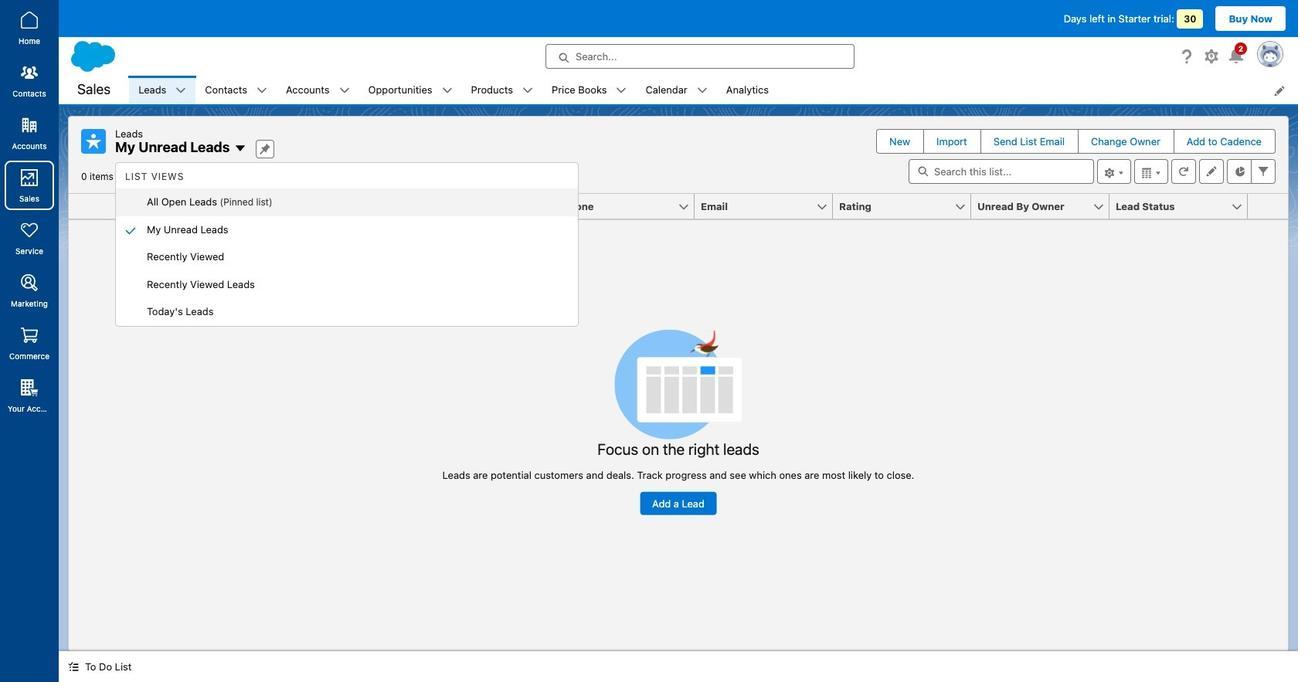 Task type: describe. For each thing, give the bounding box(es) containing it.
3 list item from the left
[[277, 76, 359, 104]]

item number image
[[69, 194, 115, 219]]

phone element
[[557, 194, 704, 220]]

7 list item from the left
[[637, 76, 717, 104]]

4 list item from the left
[[359, 76, 462, 104]]

email element
[[695, 194, 843, 220]]

rating element
[[833, 194, 981, 220]]

select list display image
[[1135, 159, 1169, 184]]

my unread leads status
[[81, 171, 387, 182]]

unread by owner element
[[972, 194, 1119, 220]]

action image
[[1249, 194, 1289, 219]]



Task type: vqa. For each thing, say whether or not it's contained in the screenshot.
Action image
yes



Task type: locate. For each thing, give the bounding box(es) containing it.
lead status element
[[1110, 194, 1258, 220]]

my unread leads|leads|list view element
[[68, 116, 1290, 652]]

Search My Unread Leads list view. search field
[[909, 159, 1095, 184]]

item number element
[[69, 194, 115, 220]]

name element
[[140, 194, 289, 220]]

state/province element
[[418, 194, 566, 220]]

status
[[443, 330, 915, 515]]

cell
[[115, 194, 140, 220]]

status inside my unread leads|leads|list view element
[[443, 330, 915, 515]]

list
[[129, 76, 1299, 104]]

1 horizontal spatial text default image
[[617, 85, 627, 96]]

text default image
[[176, 85, 187, 96], [339, 85, 350, 96], [442, 85, 453, 96], [523, 85, 533, 96], [235, 142, 247, 155], [68, 662, 79, 673]]

action element
[[1249, 194, 1289, 220]]

3 text default image from the left
[[697, 85, 708, 96]]

6 list item from the left
[[543, 76, 637, 104]]

2 text default image from the left
[[617, 85, 627, 96]]

company element
[[280, 194, 428, 220]]

leads | list views list box
[[116, 165, 578, 326]]

2 list item from the left
[[196, 76, 277, 104]]

cell inside my unread leads|leads|list view element
[[115, 194, 140, 220]]

text default image inside my unread leads|leads|list view element
[[235, 142, 247, 155]]

2 horizontal spatial text default image
[[697, 85, 708, 96]]

list item
[[129, 76, 196, 104], [196, 76, 277, 104], [277, 76, 359, 104], [359, 76, 462, 104], [462, 76, 543, 104], [543, 76, 637, 104], [637, 76, 717, 104]]

text default image
[[257, 85, 268, 96], [617, 85, 627, 96], [697, 85, 708, 96]]

list view controls image
[[1098, 159, 1132, 184]]

0 horizontal spatial text default image
[[257, 85, 268, 96]]

5 list item from the left
[[462, 76, 543, 104]]

1 list item from the left
[[129, 76, 196, 104]]

1 text default image from the left
[[257, 85, 268, 96]]



